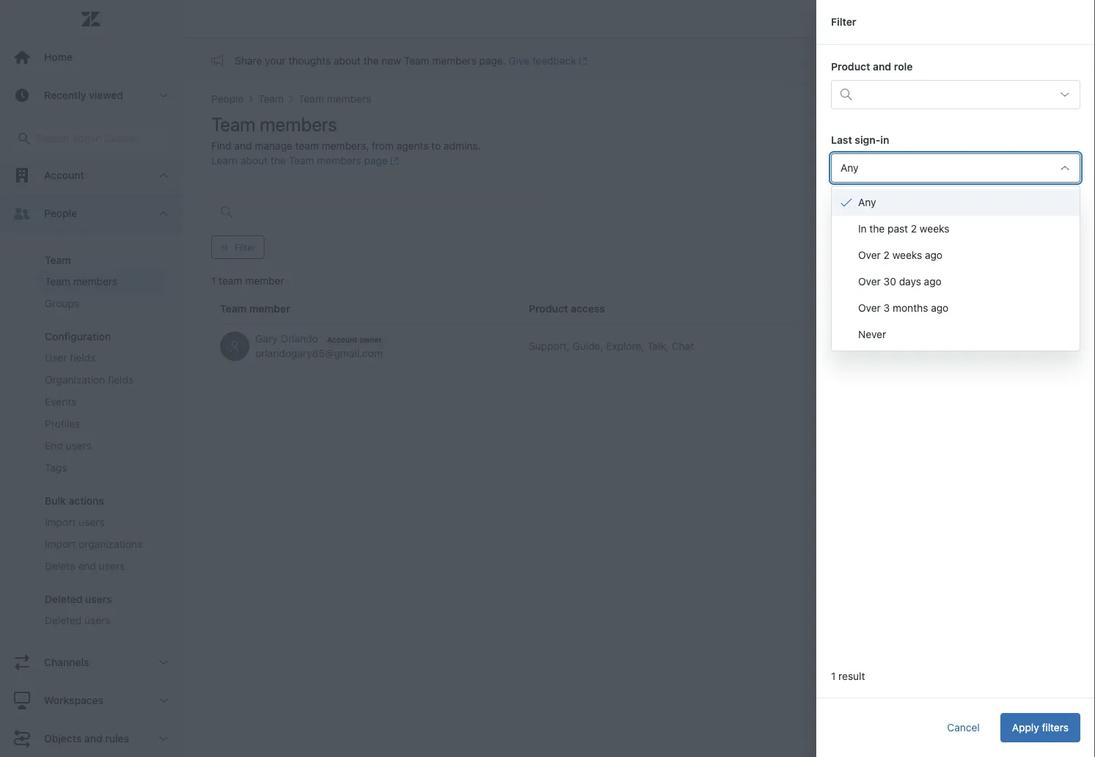 Task type: vqa. For each thing, say whether or not it's contained in the screenshot.
top The Fields
yes



Task type: locate. For each thing, give the bounding box(es) containing it.
tags
[[45, 462, 67, 474]]

bulk actions
[[45, 495, 104, 507]]

1 vertical spatial 2
[[884, 249, 890, 261]]

weeks
[[920, 223, 950, 235], [893, 249, 922, 261]]

None search field
[[1, 124, 180, 153]]

2 over from the top
[[858, 275, 881, 288]]

never
[[858, 328, 886, 340]]

import for import users
[[45, 516, 76, 528]]

team down "team" element
[[45, 275, 70, 288]]

over left 3
[[858, 302, 881, 314]]

users down delete end users link
[[84, 614, 110, 627]]

1 vertical spatial ago
[[924, 275, 942, 288]]

in
[[858, 223, 867, 235]]

ago right months
[[931, 302, 949, 314]]

1 vertical spatial import
[[45, 538, 76, 550]]

ago for over 30 days ago
[[924, 275, 942, 288]]

import users link
[[39, 511, 167, 533]]

team
[[45, 254, 71, 266], [45, 275, 70, 288]]

deleted users
[[45, 593, 112, 605], [45, 614, 110, 627]]

filter dialog
[[817, 0, 1095, 757]]

fields for organization fields
[[108, 374, 134, 386]]

import users
[[45, 516, 105, 528]]

search icon image
[[841, 89, 853, 101]]

tree item
[[0, 0, 181, 194], [0, 194, 181, 643]]

1 vertical spatial any
[[858, 196, 876, 208]]

deleted users element
[[45, 593, 112, 605], [45, 613, 110, 628]]

delete end users element
[[45, 559, 125, 574]]

any up in
[[858, 196, 876, 208]]

1 deleted from the top
[[45, 593, 83, 605]]

1 vertical spatial team
[[45, 275, 70, 288]]

tags element
[[45, 461, 67, 475]]

1 vertical spatial over
[[858, 275, 881, 288]]

weeks inside the 'in the past 2 weeks' option
[[920, 223, 950, 235]]

weeks up days
[[893, 249, 922, 261]]

0 horizontal spatial fields
[[70, 352, 96, 364]]

1 vertical spatial deleted users
[[45, 614, 110, 627]]

user fields link
[[39, 347, 167, 369]]

and
[[873, 61, 892, 73]]

role
[[894, 61, 913, 73]]

delete
[[45, 560, 75, 572]]

2 down suspended
[[884, 249, 890, 261]]

end users link
[[39, 435, 167, 457]]

over 30 days ago option
[[832, 269, 1080, 295]]

2 tree item from the top
[[0, 194, 181, 643]]

users up deleted users link
[[85, 593, 112, 605]]

users down actions
[[79, 516, 105, 528]]

over down suspended
[[858, 249, 881, 261]]

2 team from the top
[[45, 275, 70, 288]]

users for end users element
[[66, 440, 91, 452]]

team inside team members element
[[45, 275, 70, 288]]

survey
[[101, 165, 132, 178]]

2 vertical spatial ago
[[931, 302, 949, 314]]

0 horizontal spatial 2
[[884, 249, 890, 261]]

import users element
[[45, 515, 105, 530]]

filter
[[831, 16, 857, 28]]

deleted users element up deleted users link
[[45, 593, 112, 605]]

filters
[[1042, 722, 1069, 734]]

users down organizations
[[99, 560, 125, 572]]

2 deleted users from the top
[[45, 614, 110, 627]]

ago inside 'option'
[[925, 249, 943, 261]]

team members link
[[39, 271, 167, 293]]

1 team from the top
[[45, 254, 71, 266]]

fields down configuration on the top left
[[70, 352, 96, 364]]

2 import from the top
[[45, 538, 76, 550]]

configuration
[[45, 331, 111, 343]]

over 3 months ago
[[858, 302, 949, 314]]

2
[[911, 223, 917, 235], [884, 249, 890, 261]]

import
[[45, 516, 76, 528], [45, 538, 76, 550]]

import for import organizations
[[45, 538, 76, 550]]

over for over 30 days ago
[[858, 275, 881, 288]]

import organizations element
[[45, 537, 142, 552]]

0 vertical spatial deleted
[[45, 593, 83, 605]]

team members element
[[45, 274, 117, 289]]

weeks inside over 2 weeks ago 'option'
[[893, 249, 922, 261]]

2 inside 'option'
[[884, 249, 890, 261]]

3 over from the top
[[858, 302, 881, 314]]

ago
[[925, 249, 943, 261], [924, 275, 942, 288], [931, 302, 949, 314]]

0 vertical spatial import
[[45, 516, 76, 528]]

any
[[841, 162, 859, 174], [858, 196, 876, 208]]

1 vertical spatial weeks
[[893, 249, 922, 261]]

2 vertical spatial over
[[858, 302, 881, 314]]

1 import from the top
[[45, 516, 76, 528]]

over left 30
[[858, 275, 881, 288]]

1 tree item from the top
[[0, 0, 181, 194]]

over inside option
[[858, 275, 881, 288]]

bulk actions element
[[45, 495, 104, 507]]

last
[[831, 134, 852, 146]]

benchmark
[[45, 165, 98, 178]]

any inside option
[[858, 196, 876, 208]]

fields
[[70, 352, 96, 364], [108, 374, 134, 386]]

product and role
[[831, 61, 913, 73]]

any down last
[[841, 162, 859, 174]]

end users element
[[45, 439, 91, 453]]

groups element
[[45, 296, 79, 311]]

people button
[[0, 194, 181, 233]]

user fields element
[[45, 351, 96, 365]]

weeks down any option
[[920, 223, 950, 235]]

groups link
[[39, 293, 167, 315]]

0 vertical spatial team
[[45, 254, 71, 266]]

1 horizontal spatial fields
[[108, 374, 134, 386]]

ago down the 'in the past 2 weeks' option
[[925, 249, 943, 261]]

in
[[881, 134, 889, 146]]

0 vertical spatial fields
[[70, 352, 96, 364]]

ago inside option
[[931, 302, 949, 314]]

organizations
[[79, 538, 142, 550]]

tree
[[0, 0, 181, 757]]

over 30 days ago
[[858, 275, 942, 288]]

deleted
[[45, 593, 83, 605], [45, 614, 82, 627]]

1 vertical spatial deleted users element
[[45, 613, 110, 628]]

last sign-in
[[831, 134, 889, 146]]

team up team members
[[45, 254, 71, 266]]

0 vertical spatial deleted users element
[[45, 593, 112, 605]]

0 vertical spatial deleted users
[[45, 593, 112, 605]]

1 over from the top
[[858, 249, 881, 261]]

0 vertical spatial any
[[841, 162, 859, 174]]

users for first deleted users element from the top of the people group
[[85, 593, 112, 605]]

over
[[858, 249, 881, 261], [858, 275, 881, 288], [858, 302, 881, 314]]

over 3 months ago option
[[832, 295, 1080, 321]]

import down 'bulk'
[[45, 516, 76, 528]]

over inside 'option'
[[858, 249, 881, 261]]

0 vertical spatial weeks
[[920, 223, 950, 235]]

0 vertical spatial 2
[[911, 223, 917, 235]]

3
[[884, 302, 890, 314]]

apply filters
[[1012, 722, 1069, 734]]

in the past 2 weeks
[[858, 223, 950, 235]]

team for "team" element
[[45, 254, 71, 266]]

users
[[66, 440, 91, 452], [79, 516, 105, 528], [99, 560, 125, 572], [85, 593, 112, 605], [84, 614, 110, 627]]

groups
[[45, 297, 79, 310]]

2 right past
[[911, 223, 917, 235]]

0 vertical spatial ago
[[925, 249, 943, 261]]

profiles element
[[45, 417, 80, 431]]

1 horizontal spatial 2
[[911, 223, 917, 235]]

1 vertical spatial deleted
[[45, 614, 82, 627]]

profiles
[[45, 418, 80, 430]]

import up delete
[[45, 538, 76, 550]]

deleted users up deleted users link
[[45, 593, 112, 605]]

benchmark survey element
[[45, 164, 132, 179]]

account button
[[0, 156, 181, 194]]

team element
[[45, 254, 71, 266]]

1 vertical spatial fields
[[108, 374, 134, 386]]

status
[[831, 207, 863, 219]]

over inside option
[[858, 302, 881, 314]]

none search field inside primary "element"
[[1, 124, 180, 153]]

0 vertical spatial over
[[858, 249, 881, 261]]

deleted users down delete end users element
[[45, 614, 110, 627]]

events link
[[39, 391, 167, 413]]

organization fields link
[[39, 369, 167, 391]]

ago right days
[[924, 275, 942, 288]]

team for team members
[[45, 275, 70, 288]]

deleted users element down delete end users element
[[45, 613, 110, 628]]

fields down user fields link
[[108, 374, 134, 386]]

ago inside option
[[924, 275, 942, 288]]

result
[[839, 670, 865, 682]]

users right the end
[[66, 440, 91, 452]]



Task type: describe. For each thing, give the bounding box(es) containing it.
ago for over 3 months ago
[[931, 302, 949, 314]]

last sign-in list box
[[831, 186, 1081, 351]]

1 result
[[831, 670, 865, 682]]

1
[[831, 670, 836, 682]]

tags link
[[39, 457, 167, 479]]

over for over 3 months ago
[[858, 302, 881, 314]]

apply
[[1012, 722, 1039, 734]]

end
[[78, 560, 96, 572]]

actions
[[69, 495, 104, 507]]

import organizations
[[45, 538, 142, 550]]

users for 2nd deleted users element from the top of the people group
[[84, 614, 110, 627]]

never option
[[832, 321, 1080, 348]]

people
[[44, 207, 77, 219]]

end users
[[45, 440, 91, 452]]

1 deleted users element from the top
[[45, 593, 112, 605]]

events
[[45, 396, 76, 408]]

tree item containing benchmark survey
[[0, 0, 181, 194]]

user
[[45, 352, 67, 364]]

past
[[888, 223, 908, 235]]

fields for user fields
[[70, 352, 96, 364]]

users for import users element in the left bottom of the page
[[79, 516, 105, 528]]

account
[[44, 169, 84, 181]]

product
[[831, 61, 870, 73]]

import organizations link
[[39, 533, 167, 555]]

end
[[45, 440, 63, 452]]

user fields
[[45, 352, 96, 364]]

ago for over 2 weeks ago
[[925, 249, 943, 261]]

events element
[[45, 395, 76, 409]]

organization
[[45, 374, 105, 386]]

tree containing benchmark survey
[[0, 0, 181, 757]]

Search Admin Center field
[[36, 132, 163, 145]]

2 deleted from the top
[[45, 614, 82, 627]]

tree item containing people
[[0, 194, 181, 643]]

primary element
[[0, 0, 182, 757]]

in the past 2 weeks option
[[832, 216, 1080, 242]]

benchmark survey link
[[39, 161, 167, 183]]

any option
[[832, 189, 1080, 216]]

sign-
[[855, 134, 881, 146]]

delete end users link
[[39, 555, 167, 577]]

members
[[73, 275, 117, 288]]

months
[[893, 302, 928, 314]]

the
[[870, 223, 885, 235]]

over 2 weeks ago option
[[832, 242, 1080, 269]]

delete end users
[[45, 560, 125, 572]]

bulk
[[45, 495, 66, 507]]

team members
[[45, 275, 117, 288]]

over 2 weeks ago
[[858, 249, 943, 261]]

benchmark survey
[[45, 165, 132, 178]]

suspended
[[849, 228, 902, 240]]

people group
[[0, 233, 181, 643]]

2 inside option
[[911, 223, 917, 235]]

cancel
[[947, 722, 980, 734]]

product and role element
[[831, 80, 1081, 109]]

2 deleted users element from the top
[[45, 613, 110, 628]]

over for over 2 weeks ago
[[858, 249, 881, 261]]

30
[[884, 275, 896, 288]]

organization fields element
[[45, 373, 134, 387]]

deleted users link
[[39, 610, 167, 632]]

cancel button
[[936, 713, 992, 742]]

apply filters button
[[1001, 713, 1081, 742]]

1 deleted users from the top
[[45, 593, 112, 605]]

organization fields
[[45, 374, 134, 386]]

profiles link
[[39, 413, 167, 435]]

configuration element
[[45, 331, 111, 343]]

days
[[899, 275, 921, 288]]



